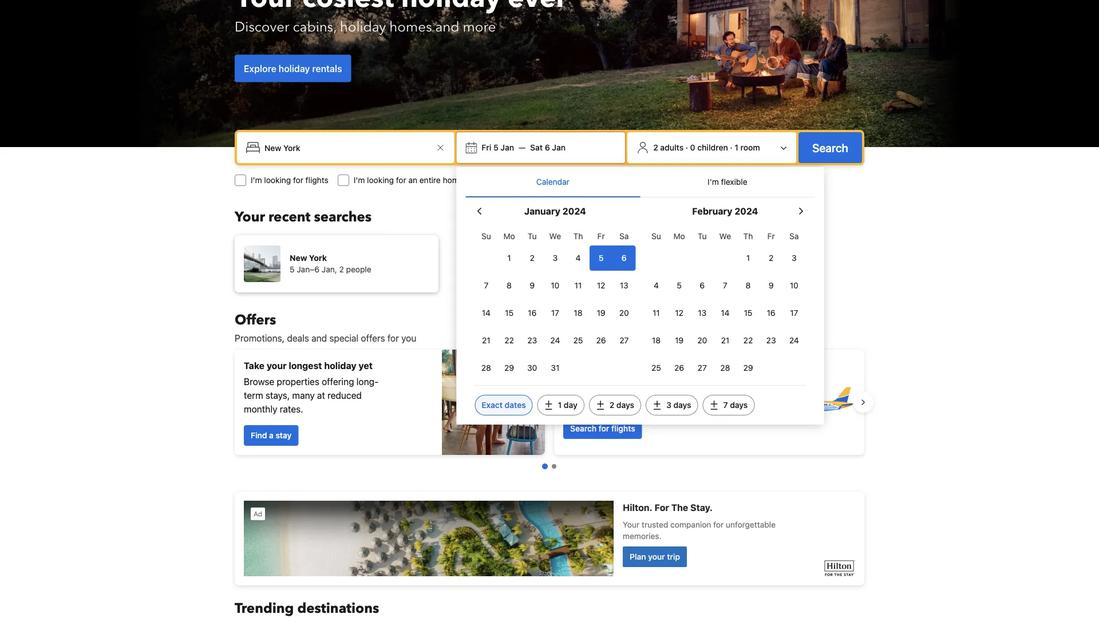 Task type: vqa. For each thing, say whether or not it's contained in the screenshot.


Task type: locate. For each thing, give the bounding box(es) containing it.
28 for 28 option
[[720, 363, 730, 373]]

31 January 2024 checkbox
[[544, 356, 567, 381]]

i'm for i'm travelling for work
[[539, 175, 550, 185]]

explore holiday rentals link
[[235, 55, 351, 82]]

11
[[575, 281, 582, 290], [653, 308, 660, 318]]

13
[[620, 281, 628, 290], [698, 308, 707, 318]]

12 right 11 option
[[675, 308, 684, 318]]

18 February 2024 checkbox
[[645, 328, 668, 353]]

2024 for january 2024
[[563, 206, 586, 217]]

9 right 8 february 2024 option
[[769, 281, 774, 290]]

5 down 'new'
[[290, 265, 295, 274]]

11 February 2024 checkbox
[[645, 301, 668, 326]]

0 horizontal spatial 13
[[620, 281, 628, 290]]

1 we from the left
[[549, 232, 561, 241]]

5 inside cell
[[599, 253, 604, 263]]

2 9 from the left
[[769, 281, 774, 290]]

1 21 from the left
[[482, 336, 490, 345]]

2 horizontal spatial 3
[[792, 253, 797, 263]]

th for february 2024
[[743, 232, 753, 241]]

sa
[[620, 232, 629, 241], [790, 232, 799, 241]]

17 inside option
[[790, 308, 798, 318]]

offers
[[235, 311, 276, 329]]

0 horizontal spatial we
[[549, 232, 561, 241]]

13 inside checkbox
[[698, 308, 707, 318]]

4 left 5 option
[[576, 253, 581, 263]]

22 right "21" option
[[505, 336, 514, 345]]

1 horizontal spatial 27
[[698, 363, 707, 373]]

21 for 21 option
[[721, 336, 729, 345]]

24 January 2024 checkbox
[[544, 328, 567, 353]]

0 horizontal spatial your
[[267, 360, 287, 371]]

1 horizontal spatial more
[[563, 397, 585, 408]]

0 horizontal spatial ·
[[686, 143, 688, 152]]

and right 'deals'
[[312, 333, 327, 344]]

6 right sat
[[545, 143, 550, 152]]

16 left 17 january 2024 checkbox
[[528, 308, 537, 318]]

0 vertical spatial 6
[[545, 143, 550, 152]]

15 inside checkbox
[[505, 308, 514, 318]]

progress bar
[[542, 464, 556, 469]]

1 15 from the left
[[505, 308, 514, 318]]

1 grid from the left
[[475, 225, 636, 381]]

7 inside checkbox
[[723, 281, 728, 290]]

0 horizontal spatial 27
[[620, 336, 629, 345]]

calendar button
[[466, 167, 640, 197]]

tab list
[[466, 167, 815, 198]]

26 January 2024 checkbox
[[590, 328, 613, 353]]

1 horizontal spatial 19
[[675, 336, 684, 345]]

i'm left travelling
[[539, 175, 550, 185]]

24 inside option
[[789, 336, 799, 345]]

1 horizontal spatial 24
[[789, 336, 799, 345]]

10 right 9 checkbox
[[551, 281, 560, 290]]

0 vertical spatial 25
[[573, 336, 583, 345]]

1 vertical spatial 19
[[675, 336, 684, 345]]

1 February 2024 checkbox
[[737, 246, 760, 271]]

16 inside option
[[528, 308, 537, 318]]

exact
[[482, 400, 503, 410]]

for left an at top left
[[396, 175, 406, 185]]

properties
[[277, 376, 319, 387]]

1 vertical spatial flights
[[698, 383, 724, 394]]

fly away to your dream holiday get inspired, compare and book flights with more flexibility
[[563, 367, 744, 408]]

th
[[573, 232, 583, 241], [743, 232, 753, 241]]

2 we from the left
[[719, 232, 731, 241]]

1 2024 from the left
[[563, 206, 586, 217]]

2 15 from the left
[[744, 308, 753, 318]]

1 22 from the left
[[505, 336, 514, 345]]

your right to
[[615, 367, 635, 378]]

4 February 2024 checkbox
[[645, 273, 668, 298]]

search inside button
[[812, 141, 848, 154]]

1 16 from the left
[[528, 308, 537, 318]]

11 for 11 checkbox
[[575, 281, 582, 290]]

21 right 20 february 2024 checkbox
[[721, 336, 729, 345]]

4 inside "option"
[[576, 253, 581, 263]]

1 jan from the left
[[501, 143, 514, 152]]

fr up 2 checkbox
[[768, 232, 775, 241]]

13 inside checkbox
[[620, 281, 628, 290]]

2 17 from the left
[[790, 308, 798, 318]]

i'm flexible
[[708, 177, 747, 187]]

new york 5 jan–6 jan, 2 people
[[290, 253, 371, 274]]

1 horizontal spatial 13
[[698, 308, 707, 318]]

1 horizontal spatial th
[[743, 232, 753, 241]]

1 vertical spatial 4
[[654, 281, 659, 290]]

12 for 12 option
[[675, 308, 684, 318]]

16 right 15 option
[[767, 308, 776, 318]]

2 16 from the left
[[767, 308, 776, 318]]

24 for 24 option
[[789, 336, 799, 345]]

su up 4 february 2024 checkbox
[[652, 232, 661, 241]]

1 horizontal spatial tu
[[698, 232, 707, 241]]

2 23 from the left
[[766, 336, 776, 345]]

10 for the 10 february 2024 checkbox
[[790, 281, 799, 290]]

3 inside option
[[792, 253, 797, 263]]

25 January 2024 checkbox
[[567, 328, 590, 353]]

17 right "16 february 2024" checkbox
[[790, 308, 798, 318]]

holiday up offering
[[324, 360, 356, 371]]

tu down february
[[698, 232, 707, 241]]

flights down 2 days
[[611, 424, 635, 433]]

2 2024 from the left
[[735, 206, 758, 217]]

1 vertical spatial search
[[570, 424, 597, 433]]

20 inside checkbox
[[697, 336, 707, 345]]

0 horizontal spatial jan
[[501, 143, 514, 152]]

2 fr from the left
[[768, 232, 775, 241]]

for
[[293, 175, 303, 185], [396, 175, 406, 185], [588, 175, 598, 185], [388, 333, 399, 344], [599, 424, 609, 433]]

sa for february 2024
[[790, 232, 799, 241]]

2 adults · 0 children · 1 room button
[[632, 137, 792, 159]]

fr
[[597, 232, 605, 241], [768, 232, 775, 241]]

0 horizontal spatial 17
[[551, 308, 559, 318]]

24 for "24 january 2024" checkbox
[[550, 336, 560, 345]]

3 January 2024 checkbox
[[544, 246, 567, 271]]

11 right 10 option
[[575, 281, 582, 290]]

6 January 2024 checkbox
[[613, 246, 636, 271]]

2 tu from the left
[[698, 232, 707, 241]]

0 horizontal spatial 25
[[573, 336, 583, 345]]

jan left —
[[501, 143, 514, 152]]

0 horizontal spatial 21
[[482, 336, 490, 345]]

1 left 2 checkbox
[[746, 253, 750, 263]]

21 January 2024 checkbox
[[475, 328, 498, 353]]

0 horizontal spatial 14
[[482, 308, 491, 318]]

for left you on the bottom left of the page
[[388, 333, 399, 344]]

su
[[481, 232, 491, 241], [652, 232, 661, 241]]

23 right the 22 'option'
[[527, 336, 537, 345]]

1 horizontal spatial 29
[[743, 363, 753, 373]]

1 horizontal spatial days
[[674, 400, 691, 410]]

· left 0
[[686, 143, 688, 152]]

15 right 14 january 2024 option
[[505, 308, 514, 318]]

1 mo from the left
[[503, 232, 515, 241]]

days down with
[[730, 400, 748, 410]]

1 horizontal spatial fr
[[768, 232, 775, 241]]

7 right 6 february 2024 checkbox
[[723, 281, 728, 290]]

1 horizontal spatial 20
[[697, 336, 707, 345]]

0 horizontal spatial 26
[[596, 336, 606, 345]]

18 left 19 february 2024 option at the bottom right
[[652, 336, 661, 345]]

days for 7 days
[[730, 400, 748, 410]]

2 su from the left
[[652, 232, 661, 241]]

1 tu from the left
[[528, 232, 537, 241]]

2
[[653, 143, 658, 152], [530, 253, 535, 263], [769, 253, 774, 263], [339, 265, 344, 274], [610, 400, 614, 410]]

0 horizontal spatial 4
[[576, 253, 581, 263]]

new
[[290, 253, 307, 263]]

1 horizontal spatial we
[[719, 232, 731, 241]]

advertisement region
[[235, 492, 864, 586]]

0 horizontal spatial 9
[[530, 281, 535, 290]]

28 inside checkbox
[[481, 363, 491, 373]]

8 left the 9 checkbox
[[746, 281, 751, 290]]

your recent searches
[[235, 208, 372, 226]]

for for work
[[588, 175, 598, 185]]

1 vertical spatial 13
[[698, 308, 707, 318]]

0 vertical spatial 20
[[619, 308, 629, 318]]

0 vertical spatial 11
[[575, 281, 582, 290]]

13 February 2024 checkbox
[[691, 301, 714, 326]]

25 inside checkbox
[[573, 336, 583, 345]]

28 inside option
[[720, 363, 730, 373]]

21 inside option
[[482, 336, 490, 345]]

1 vertical spatial 6
[[622, 253, 627, 263]]

looking for i'm
[[264, 175, 291, 185]]

grid
[[475, 225, 636, 381], [645, 225, 806, 381]]

27
[[620, 336, 629, 345], [698, 363, 707, 373]]

0 vertical spatial more
[[463, 18, 496, 37]]

january
[[524, 206, 560, 217]]

1 horizontal spatial 14
[[721, 308, 730, 318]]

0 vertical spatial 19
[[597, 308, 606, 318]]

2 8 from the left
[[746, 281, 751, 290]]

0 horizontal spatial 24
[[550, 336, 560, 345]]

8 January 2024 checkbox
[[498, 273, 521, 298]]

1 inside option
[[507, 253, 511, 263]]

1 horizontal spatial 8
[[746, 281, 751, 290]]

29 left 30
[[504, 363, 514, 373]]

11 inside checkbox
[[575, 281, 582, 290]]

destinations
[[297, 599, 379, 618]]

9 left 10 option
[[530, 281, 535, 290]]

26 up book
[[674, 363, 684, 373]]

28 left '29 january 2024' option
[[481, 363, 491, 373]]

i'm for i'm flexible
[[708, 177, 719, 187]]

20 inside option
[[619, 308, 629, 318]]

17 inside checkbox
[[551, 308, 559, 318]]

2 24 from the left
[[789, 336, 799, 345]]

1 fr from the left
[[597, 232, 605, 241]]

search for search for flights
[[570, 424, 597, 433]]

2 28 from the left
[[720, 363, 730, 373]]

0 horizontal spatial 20
[[619, 308, 629, 318]]

· right children
[[730, 143, 733, 152]]

29 inside 'option'
[[743, 363, 753, 373]]

14 right 13 february 2024 checkbox
[[721, 308, 730, 318]]

14 for 14 january 2024 option
[[482, 308, 491, 318]]

20 January 2024 checkbox
[[613, 301, 636, 326]]

1 horizontal spatial mo
[[674, 232, 685, 241]]

14 left 15 january 2024 checkbox on the left of the page
[[482, 308, 491, 318]]

1 28 from the left
[[481, 363, 491, 373]]

exact dates
[[482, 400, 526, 410]]

region
[[226, 345, 874, 460]]

19 January 2024 checkbox
[[590, 301, 613, 326]]

1 horizontal spatial 26
[[674, 363, 684, 373]]

0 vertical spatial 13
[[620, 281, 628, 290]]

1 days from the left
[[617, 400, 634, 410]]

15 for 15 january 2024 checkbox on the left of the page
[[505, 308, 514, 318]]

0 horizontal spatial 2024
[[563, 206, 586, 217]]

21 left the 22 'option'
[[482, 336, 490, 345]]

9 inside checkbox
[[530, 281, 535, 290]]

main content
[[226, 311, 874, 618]]

15 right '14' checkbox
[[744, 308, 753, 318]]

8 February 2024 checkbox
[[737, 273, 760, 298]]

4 left 5 february 2024 option
[[654, 281, 659, 290]]

18 inside "option"
[[652, 336, 661, 345]]

mo for january
[[503, 232, 515, 241]]

at
[[317, 390, 325, 401]]

0 horizontal spatial days
[[617, 400, 634, 410]]

10 February 2024 checkbox
[[783, 273, 806, 298]]

2024
[[563, 206, 586, 217], [735, 206, 758, 217]]

26 right 25 january 2024 checkbox
[[596, 336, 606, 345]]

2 14 from the left
[[721, 308, 730, 318]]

25
[[573, 336, 583, 345], [652, 363, 661, 373]]

10
[[551, 281, 560, 290], [790, 281, 799, 290]]

we for february
[[719, 232, 731, 241]]

1 horizontal spatial search
[[812, 141, 848, 154]]

for left work
[[588, 175, 598, 185]]

1 vertical spatial 27
[[698, 363, 707, 373]]

for for flights
[[293, 175, 303, 185]]

23 inside option
[[766, 336, 776, 345]]

6
[[545, 143, 550, 152], [622, 253, 627, 263], [700, 281, 705, 290]]

25 left "26 february 2024" option
[[652, 363, 661, 373]]

1 horizontal spatial i'm
[[539, 175, 550, 185]]

18 right 17 january 2024 checkbox
[[574, 308, 583, 318]]

1 horizontal spatial 21
[[721, 336, 729, 345]]

looking right "i'm"
[[264, 175, 291, 185]]

1 24 from the left
[[550, 336, 560, 345]]

21 inside option
[[721, 336, 729, 345]]

1 29 from the left
[[504, 363, 514, 373]]

12 inside checkbox
[[597, 281, 605, 290]]

0 horizontal spatial search
[[570, 424, 597, 433]]

12 inside option
[[675, 308, 684, 318]]

1 horizontal spatial 11
[[653, 308, 660, 318]]

1 su from the left
[[481, 232, 491, 241]]

17 right 16 option
[[551, 308, 559, 318]]

1 horizontal spatial 17
[[790, 308, 798, 318]]

6 inside 6 february 2024 checkbox
[[700, 281, 705, 290]]

mo
[[503, 232, 515, 241], [674, 232, 685, 241]]

3 inside checkbox
[[553, 253, 558, 263]]

1 vertical spatial 26
[[674, 363, 684, 373]]

1 horizontal spatial ·
[[730, 143, 733, 152]]

4
[[576, 253, 581, 263], [654, 281, 659, 290]]

we down february 2024
[[719, 232, 731, 241]]

2 inside checkbox
[[769, 253, 774, 263]]

explore
[[244, 63, 276, 74]]

0 horizontal spatial su
[[481, 232, 491, 241]]

22 January 2024 checkbox
[[498, 328, 521, 353]]

19 inside checkbox
[[597, 308, 606, 318]]

19 left 20 february 2024 checkbox
[[675, 336, 684, 345]]

28 for 28 checkbox
[[481, 363, 491, 373]]

12 right 11 checkbox
[[597, 281, 605, 290]]

we up 3 checkbox
[[549, 232, 561, 241]]

0 horizontal spatial 3
[[553, 253, 558, 263]]

1 horizontal spatial 2024
[[735, 206, 758, 217]]

16 for 16 option
[[528, 308, 537, 318]]

10 right the 9 checkbox
[[790, 281, 799, 290]]

5 right the 4 january 2024 "option"
[[599, 253, 604, 263]]

and right homes
[[435, 18, 459, 37]]

days for 3 days
[[674, 400, 691, 410]]

28 right 27 checkbox
[[720, 363, 730, 373]]

2 th from the left
[[743, 232, 753, 241]]

15
[[505, 308, 514, 318], [744, 308, 753, 318]]

10 inside option
[[551, 281, 560, 290]]

1 14 from the left
[[482, 308, 491, 318]]

2 22 from the left
[[744, 336, 753, 345]]

1 horizontal spatial su
[[652, 232, 661, 241]]

14 February 2024 checkbox
[[714, 301, 737, 326]]

1 horizontal spatial 23
[[766, 336, 776, 345]]

2 looking from the left
[[367, 175, 394, 185]]

6 inside '6' checkbox
[[622, 253, 627, 263]]

for down flexibility
[[599, 424, 609, 433]]

29 inside option
[[504, 363, 514, 373]]

0 horizontal spatial 11
[[575, 281, 582, 290]]

19 inside option
[[675, 336, 684, 345]]

8 right 7 option
[[507, 281, 512, 290]]

9 February 2024 checkbox
[[760, 273, 783, 298]]

0 vertical spatial 12
[[597, 281, 605, 290]]

23
[[527, 336, 537, 345], [766, 336, 776, 345]]

0 horizontal spatial mo
[[503, 232, 515, 241]]

29 February 2024 checkbox
[[737, 356, 760, 381]]

offers
[[361, 333, 385, 344]]

23 inside checkbox
[[527, 336, 537, 345]]

19 right 18 january 2024 option
[[597, 308, 606, 318]]

i'm left flexible
[[708, 177, 719, 187]]

9 inside checkbox
[[769, 281, 774, 290]]

2 days from the left
[[674, 400, 691, 410]]

fly
[[563, 367, 576, 378]]

trending destinations
[[235, 599, 379, 618]]

2 left the adults
[[653, 143, 658, 152]]

holiday inside the fly away to your dream holiday get inspired, compare and book flights with more flexibility
[[668, 367, 700, 378]]

13 for 13 february 2024 checkbox
[[698, 308, 707, 318]]

20 right 19 checkbox
[[619, 308, 629, 318]]

2 horizontal spatial and
[[657, 383, 673, 394]]

1 vertical spatial 25
[[652, 363, 661, 373]]

22 inside 'option'
[[505, 336, 514, 345]]

27 right "26 february 2024" option
[[698, 363, 707, 373]]

2 horizontal spatial i'm
[[708, 177, 719, 187]]

mo up 1 option
[[503, 232, 515, 241]]

2 vertical spatial 6
[[700, 281, 705, 290]]

0 horizontal spatial 22
[[505, 336, 514, 345]]

1 horizontal spatial grid
[[645, 225, 806, 381]]

18
[[574, 308, 583, 318], [652, 336, 661, 345]]

16 January 2024 checkbox
[[521, 301, 544, 326]]

2 sa from the left
[[790, 232, 799, 241]]

york
[[309, 253, 327, 263]]

mo for february
[[674, 232, 685, 241]]

mo up 5 february 2024 option
[[674, 232, 685, 241]]

looking for i'm
[[367, 175, 394, 185]]

24
[[550, 336, 560, 345], [789, 336, 799, 345]]

1 horizontal spatial 15
[[744, 308, 753, 318]]

23 for '23 february 2024' option
[[766, 336, 776, 345]]

28
[[481, 363, 491, 373], [720, 363, 730, 373]]

18 for '18' "option"
[[652, 336, 661, 345]]

1 left the room
[[735, 143, 738, 152]]

1 horizontal spatial 6
[[622, 253, 627, 263]]

1 9 from the left
[[530, 281, 535, 290]]

or
[[466, 175, 473, 185]]

27 February 2024 checkbox
[[691, 356, 714, 381]]

27 January 2024 checkbox
[[613, 328, 636, 353]]

0 horizontal spatial flights
[[306, 175, 328, 185]]

0 vertical spatial flights
[[306, 175, 328, 185]]

1 horizontal spatial your
[[615, 367, 635, 378]]

20
[[619, 308, 629, 318], [697, 336, 707, 345]]

18 inside option
[[574, 308, 583, 318]]

6 left 7 february 2024 checkbox
[[700, 281, 705, 290]]

sa up 6 cell
[[620, 232, 629, 241]]

0 horizontal spatial 16
[[528, 308, 537, 318]]

0 horizontal spatial more
[[463, 18, 496, 37]]

24 right '23 february 2024' option
[[789, 336, 799, 345]]

10 January 2024 checkbox
[[544, 273, 567, 298]]

your right take
[[267, 360, 287, 371]]

1 17 from the left
[[551, 308, 559, 318]]

i'm
[[354, 175, 365, 185], [539, 175, 550, 185], [708, 177, 719, 187]]

7 left 8 option at the left of page
[[484, 281, 489, 290]]

and left book
[[657, 383, 673, 394]]

fly away to your dream holiday image
[[775, 362, 855, 443]]

5 right fri
[[493, 143, 498, 152]]

0 horizontal spatial sa
[[620, 232, 629, 241]]

5
[[493, 143, 498, 152], [599, 253, 604, 263], [290, 265, 295, 274], [677, 281, 682, 290]]

jan right sat
[[552, 143, 566, 152]]

3 days
[[666, 400, 691, 410]]

1 horizontal spatial looking
[[367, 175, 394, 185]]

29 right 28 option
[[743, 363, 753, 373]]

sa up 3 option
[[790, 232, 799, 241]]

a
[[269, 431, 274, 440]]

22 February 2024 checkbox
[[737, 328, 760, 353]]

2 horizontal spatial flights
[[698, 383, 724, 394]]

th up the 4 january 2024 "option"
[[573, 232, 583, 241]]

6 right 5 option
[[622, 253, 627, 263]]

february 2024
[[692, 206, 758, 217]]

27 right 26 january 2024 option
[[620, 336, 629, 345]]

2 mo from the left
[[674, 232, 685, 241]]

your
[[267, 360, 287, 371], [615, 367, 635, 378]]

12
[[597, 281, 605, 290], [675, 308, 684, 318]]

for for an
[[396, 175, 406, 185]]

search for search
[[812, 141, 848, 154]]

jan
[[501, 143, 514, 152], [552, 143, 566, 152]]

looking
[[264, 175, 291, 185], [367, 175, 394, 185]]

22
[[505, 336, 514, 345], [744, 336, 753, 345]]

0 horizontal spatial 15
[[505, 308, 514, 318]]

22 for 22 february 2024 checkbox
[[744, 336, 753, 345]]

tu for january
[[528, 232, 537, 241]]

holiday up book
[[668, 367, 700, 378]]

days down compare
[[617, 400, 634, 410]]

2 21 from the left
[[721, 336, 729, 345]]

flexibility
[[587, 397, 624, 408]]

1 th from the left
[[573, 232, 583, 241]]

11 inside option
[[653, 308, 660, 318]]

0 horizontal spatial and
[[312, 333, 327, 344]]

1 8 from the left
[[507, 281, 512, 290]]

tu
[[528, 232, 537, 241], [698, 232, 707, 241]]

1 looking from the left
[[264, 175, 291, 185]]

22 right 21 option
[[744, 336, 753, 345]]

1 horizontal spatial 18
[[652, 336, 661, 345]]

1 vertical spatial 11
[[653, 308, 660, 318]]

2 grid from the left
[[645, 225, 806, 381]]

dates
[[505, 400, 526, 410]]

0 vertical spatial 18
[[574, 308, 583, 318]]

1 horizontal spatial flights
[[611, 424, 635, 433]]

11 left 12 option
[[653, 308, 660, 318]]

search
[[812, 141, 848, 154], [570, 424, 597, 433]]

4 inside checkbox
[[654, 281, 659, 290]]

0 horizontal spatial i'm
[[354, 175, 365, 185]]

1 sa from the left
[[620, 232, 629, 241]]

20 for 20 february 2024 checkbox
[[697, 336, 707, 345]]

13 for 13 checkbox
[[620, 281, 628, 290]]

1 horizontal spatial and
[[435, 18, 459, 37]]

13 right 12 option
[[698, 308, 707, 318]]

2 down inspired,
[[610, 400, 614, 410]]

2 29 from the left
[[743, 363, 753, 373]]

19 February 2024 checkbox
[[668, 328, 691, 353]]

21
[[482, 336, 490, 345], [721, 336, 729, 345]]

for up the your recent searches
[[293, 175, 303, 185]]

1 vertical spatial more
[[563, 397, 585, 408]]

1 horizontal spatial sa
[[790, 232, 799, 241]]

fr up 5 cell on the right of the page
[[597, 232, 605, 241]]

0 vertical spatial 4
[[576, 253, 581, 263]]

0 horizontal spatial 10
[[551, 281, 560, 290]]

fr for february 2024
[[768, 232, 775, 241]]

3 days from the left
[[730, 400, 748, 410]]

29
[[504, 363, 514, 373], [743, 363, 753, 373]]

25 right "24 january 2024" checkbox
[[573, 336, 583, 345]]

1 23 from the left
[[527, 336, 537, 345]]

15 inside option
[[744, 308, 753, 318]]

20 left 21 option
[[697, 336, 707, 345]]

flights down 27 checkbox
[[698, 383, 724, 394]]

1 horizontal spatial 3
[[666, 400, 671, 410]]

25 inside option
[[652, 363, 661, 373]]

14 for '14' checkbox
[[721, 308, 730, 318]]

browse
[[244, 376, 274, 387]]

holiday inside "take your longest holiday yet browse properties offering long- term stays, many at reduced monthly rates."
[[324, 360, 356, 371]]

9
[[530, 281, 535, 290], [769, 281, 774, 290]]

flights up the your recent searches
[[306, 175, 328, 185]]

2 horizontal spatial 6
[[700, 281, 705, 290]]

3 for january 2024
[[553, 253, 558, 263]]

13 right 12 checkbox
[[620, 281, 628, 290]]

stay
[[276, 431, 292, 440]]

7 January 2024 checkbox
[[475, 273, 498, 298]]

2 right 1 option
[[530, 253, 535, 263]]

7 inside option
[[484, 281, 489, 290]]

search for flights
[[570, 424, 635, 433]]

0 horizontal spatial looking
[[264, 175, 291, 185]]

14 inside option
[[482, 308, 491, 318]]

22 inside checkbox
[[744, 336, 753, 345]]

24 inside checkbox
[[550, 336, 560, 345]]

2 jan from the left
[[552, 143, 566, 152]]

23 right 22 february 2024 checkbox
[[766, 336, 776, 345]]

looking left an at top left
[[367, 175, 394, 185]]

21 for "21" option
[[482, 336, 490, 345]]

25 February 2024 checkbox
[[645, 356, 668, 381]]

24 right 23 checkbox
[[550, 336, 560, 345]]

2 10 from the left
[[790, 281, 799, 290]]

16 inside checkbox
[[767, 308, 776, 318]]

your inside "take your longest holiday yet browse properties offering long- term stays, many at reduced monthly rates."
[[267, 360, 287, 371]]

1 10 from the left
[[551, 281, 560, 290]]

su up 7 option
[[481, 232, 491, 241]]

5 cell
[[590, 243, 613, 271]]

1 vertical spatial 20
[[697, 336, 707, 345]]

10 inside checkbox
[[790, 281, 799, 290]]

2 right jan,
[[339, 265, 344, 274]]

0 horizontal spatial th
[[573, 232, 583, 241]]

6 cell
[[613, 243, 636, 271]]

9 January 2024 checkbox
[[521, 273, 544, 298]]

1 horizontal spatial 4
[[654, 281, 659, 290]]

i'm inside button
[[708, 177, 719, 187]]

recent
[[269, 208, 311, 226]]

search inside region
[[570, 424, 597, 433]]

grid for january
[[475, 225, 636, 381]]

14 inside checkbox
[[721, 308, 730, 318]]

holiday
[[340, 18, 386, 37], [279, 63, 310, 74], [324, 360, 356, 371], [668, 367, 700, 378]]

2 vertical spatial and
[[657, 383, 673, 394]]



Task type: describe. For each thing, give the bounding box(es) containing it.
2 vertical spatial flights
[[611, 424, 635, 433]]

25 for 25 january 2024 checkbox
[[573, 336, 583, 345]]

rentals
[[312, 63, 342, 74]]

fri 5 jan — sat 6 jan
[[482, 143, 566, 152]]

7 down with
[[723, 400, 728, 410]]

flights inside the fly away to your dream holiday get inspired, compare and book flights with more flexibility
[[698, 383, 724, 394]]

2 January 2024 checkbox
[[521, 246, 544, 271]]

february
[[692, 206, 733, 217]]

18 January 2024 checkbox
[[567, 301, 590, 326]]

23 for 23 checkbox
[[527, 336, 537, 345]]

4 for the 4 january 2024 "option"
[[576, 253, 581, 263]]

work
[[601, 175, 618, 185]]

dream
[[637, 367, 665, 378]]

i'm looking for an entire home or apartment
[[354, 175, 514, 185]]

tu for february
[[698, 232, 707, 241]]

10 for 10 option
[[551, 281, 560, 290]]

grid for february
[[645, 225, 806, 381]]

days for 2 days
[[617, 400, 634, 410]]

14 January 2024 checkbox
[[475, 301, 498, 326]]

15 January 2024 checkbox
[[498, 301, 521, 326]]

you
[[401, 333, 416, 344]]

many
[[292, 390, 315, 401]]

take
[[244, 360, 264, 371]]

17 February 2024 checkbox
[[783, 301, 806, 326]]

find a stay
[[251, 431, 292, 440]]

with
[[727, 383, 744, 394]]

offering
[[322, 376, 354, 387]]

2 February 2024 checkbox
[[760, 246, 783, 271]]

sat
[[530, 143, 543, 152]]

fri 5 jan button
[[477, 137, 519, 158]]

2 inside new york 5 jan–6 jan, 2 people
[[339, 265, 344, 274]]

children
[[697, 143, 728, 152]]

monthly
[[244, 404, 277, 415]]

0 vertical spatial and
[[435, 18, 459, 37]]

we for january
[[549, 232, 561, 241]]

su for february
[[652, 232, 661, 241]]

your inside the fly away to your dream holiday get inspired, compare and book flights with more flexibility
[[615, 367, 635, 378]]

5 right 4 february 2024 checkbox
[[677, 281, 682, 290]]

tab list containing calendar
[[466, 167, 815, 198]]

4 for 4 february 2024 checkbox
[[654, 281, 659, 290]]

31
[[551, 363, 560, 373]]

3 for february 2024
[[792, 253, 797, 263]]

get
[[563, 383, 578, 394]]

28 January 2024 checkbox
[[475, 356, 498, 381]]

room
[[741, 143, 760, 152]]

—
[[519, 143, 526, 152]]

7 for 7 february 2024 checkbox
[[723, 281, 728, 290]]

i'm for i'm looking for an entire home or apartment
[[354, 175, 365, 185]]

17 for 17 february 2024 option
[[790, 308, 798, 318]]

for inside offers promotions, deals and special offers for you
[[388, 333, 399, 344]]

region containing take your longest holiday yet
[[226, 345, 874, 460]]

more inside the fly away to your dream holiday get inspired, compare and book flights with more flexibility
[[563, 397, 585, 408]]

rates.
[[280, 404, 303, 415]]

26 for "26 february 2024" option
[[674, 363, 684, 373]]

book
[[675, 383, 696, 394]]

and inside offers promotions, deals and special offers for you
[[312, 333, 327, 344]]

promotions,
[[235, 333, 285, 344]]

6 for '6' checkbox
[[622, 253, 627, 263]]

an
[[408, 175, 417, 185]]

sat 6 jan button
[[526, 137, 570, 158]]

discover cabins, holiday homes and more
[[235, 18, 496, 37]]

17 January 2024 checkbox
[[544, 301, 567, 326]]

5 February 2024 checkbox
[[668, 273, 691, 298]]

13 January 2024 checkbox
[[613, 273, 636, 298]]

6 for 6 february 2024 checkbox
[[700, 281, 705, 290]]

2 days
[[610, 400, 634, 410]]

15 February 2024 checkbox
[[737, 301, 760, 326]]

2 inside button
[[653, 143, 658, 152]]

4 January 2024 checkbox
[[567, 246, 590, 271]]

homes
[[389, 18, 432, 37]]

jan,
[[322, 265, 337, 274]]

trending
[[235, 599, 294, 618]]

offers promotions, deals and special offers for you
[[235, 311, 416, 344]]

your
[[235, 208, 265, 226]]

5 January 2024 checkbox
[[590, 246, 613, 271]]

16 for "16 february 2024" checkbox
[[767, 308, 776, 318]]

calendar
[[536, 177, 570, 187]]

january 2024
[[524, 206, 586, 217]]

27 for 27 checkbox
[[698, 363, 707, 373]]

yet
[[359, 360, 373, 371]]

19 for 19 checkbox
[[597, 308, 606, 318]]

inspired,
[[581, 383, 616, 394]]

sa for january 2024
[[620, 232, 629, 241]]

jan–6
[[297, 265, 319, 274]]

cabins,
[[293, 18, 337, 37]]

17 for 17 january 2024 checkbox
[[551, 308, 559, 318]]

8 for 8 february 2024 option
[[746, 281, 751, 290]]

stays,
[[266, 390, 290, 401]]

29 January 2024 checkbox
[[498, 356, 521, 381]]

1 January 2024 checkbox
[[498, 246, 521, 271]]

27 for 27 january 2024 checkbox
[[620, 336, 629, 345]]

7 February 2024 checkbox
[[714, 273, 737, 298]]

fr for january 2024
[[597, 232, 605, 241]]

0
[[690, 143, 695, 152]]

th for january 2024
[[573, 232, 583, 241]]

term
[[244, 390, 263, 401]]

day
[[564, 400, 578, 410]]

18 for 18 january 2024 option
[[574, 308, 583, 318]]

25 for 25 option
[[652, 363, 661, 373]]

30 January 2024 checkbox
[[521, 356, 544, 381]]

2 · from the left
[[730, 143, 733, 152]]

flexible
[[721, 177, 747, 187]]

1 inside 'option'
[[746, 253, 750, 263]]

search button
[[799, 132, 862, 163]]

1 left the 'day'
[[558, 400, 562, 410]]

1 inside button
[[735, 143, 738, 152]]

deals
[[287, 333, 309, 344]]

0 horizontal spatial 6
[[545, 143, 550, 152]]

su for january
[[481, 232, 491, 241]]

adults
[[660, 143, 684, 152]]

1 day
[[558, 400, 578, 410]]

holiday left homes
[[340, 18, 386, 37]]

26 for 26 january 2024 option
[[596, 336, 606, 345]]

i'm flexible button
[[640, 167, 815, 197]]

special
[[329, 333, 359, 344]]

15 for 15 option
[[744, 308, 753, 318]]

compare
[[619, 383, 655, 394]]

21 February 2024 checkbox
[[714, 328, 737, 353]]

fri
[[482, 143, 491, 152]]

20 for 20 option
[[619, 308, 629, 318]]

23 February 2024 checkbox
[[760, 328, 783, 353]]

12 January 2024 checkbox
[[590, 273, 613, 298]]

travelling
[[552, 175, 586, 185]]

reduced
[[328, 390, 362, 401]]

24 February 2024 checkbox
[[783, 328, 806, 353]]

29 for '29 january 2024' option
[[504, 363, 514, 373]]

12 for 12 checkbox
[[597, 281, 605, 290]]

explore holiday rentals
[[244, 63, 342, 74]]

home
[[443, 175, 464, 185]]

apartment
[[475, 175, 514, 185]]

19 for 19 february 2024 option at the bottom right
[[675, 336, 684, 345]]

29 for 29 'option'
[[743, 363, 753, 373]]

7 for 7 option
[[484, 281, 489, 290]]

main content containing offers
[[226, 311, 874, 618]]

2 inside option
[[530, 253, 535, 263]]

Where are you going? field
[[260, 137, 434, 158]]

12 February 2024 checkbox
[[668, 301, 691, 326]]

i'm travelling for work
[[539, 175, 618, 185]]

3 February 2024 checkbox
[[783, 246, 806, 271]]

6 February 2024 checkbox
[[691, 273, 714, 298]]

30
[[527, 363, 537, 373]]

16 February 2024 checkbox
[[760, 301, 783, 326]]

9 for the 9 checkbox
[[769, 281, 774, 290]]

find a stay link
[[244, 425, 298, 446]]

11 for 11 option
[[653, 308, 660, 318]]

2024 for february 2024
[[735, 206, 758, 217]]

and inside the fly away to your dream holiday get inspired, compare and book flights with more flexibility
[[657, 383, 673, 394]]

long-
[[357, 376, 379, 387]]

i'm looking for flights
[[251, 175, 328, 185]]

entire
[[420, 175, 441, 185]]

7 days
[[723, 400, 748, 410]]

28 February 2024 checkbox
[[714, 356, 737, 381]]

take your longest holiday yet image
[[442, 350, 545, 455]]

8 for 8 option at the left of page
[[507, 281, 512, 290]]

holiday inside explore holiday rentals link
[[279, 63, 310, 74]]

1 · from the left
[[686, 143, 688, 152]]

take your longest holiday yet browse properties offering long- term stays, many at reduced monthly rates.
[[244, 360, 379, 415]]

20 February 2024 checkbox
[[691, 328, 714, 353]]

9 for 9 checkbox
[[530, 281, 535, 290]]

26 February 2024 checkbox
[[668, 356, 691, 381]]

11 January 2024 checkbox
[[567, 273, 590, 298]]

searches
[[314, 208, 372, 226]]

away
[[579, 367, 602, 378]]

i'm
[[251, 175, 262, 185]]

longest
[[289, 360, 322, 371]]

to
[[604, 367, 613, 378]]

discover
[[235, 18, 289, 37]]

2 adults · 0 children · 1 room
[[653, 143, 760, 152]]

search for flights link
[[563, 418, 642, 439]]

23 January 2024 checkbox
[[521, 328, 544, 353]]

find
[[251, 431, 267, 440]]

22 for the 22 'option'
[[505, 336, 514, 345]]

5 inside new york 5 jan–6 jan, 2 people
[[290, 265, 295, 274]]



